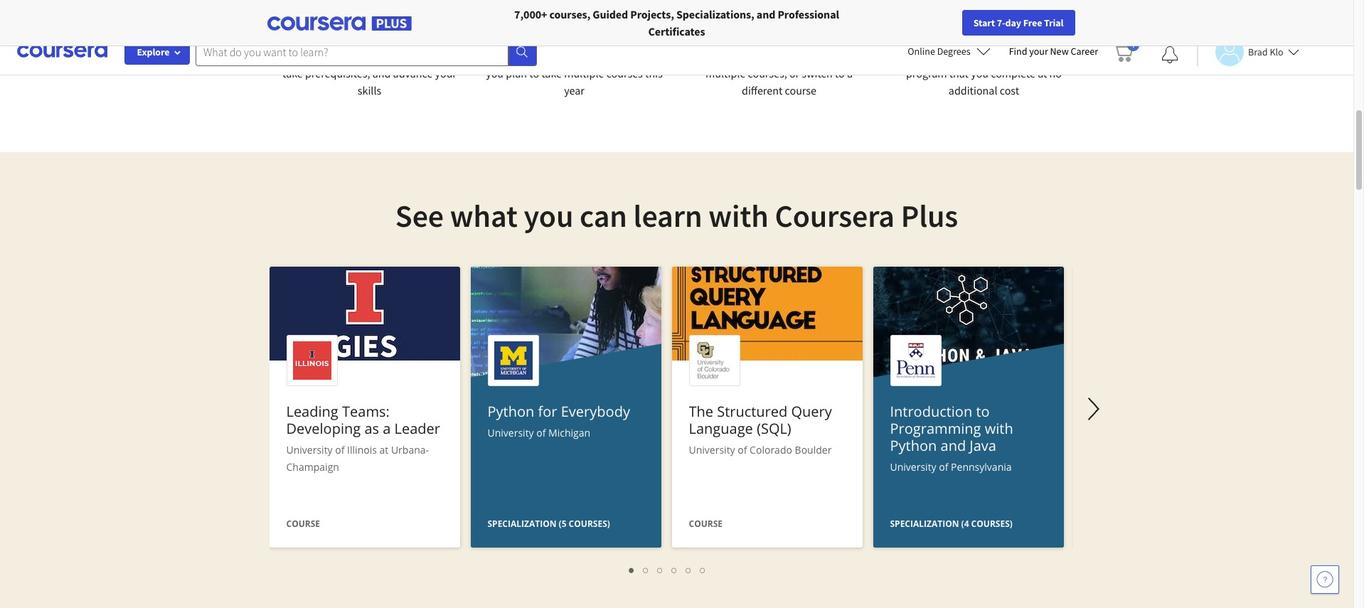 Task type: describe. For each thing, give the bounding box(es) containing it.
spend less money on your learning if you plan to take multiple courses this year
[[486, 49, 663, 97]]

complete
[[991, 66, 1036, 80]]

start 7-day free trial button
[[962, 10, 1075, 36]]

(5
[[559, 518, 567, 530]]

2
[[643, 563, 649, 577]]

to inside learn at your own pace, move between multiple courses, or switch to a different course
[[835, 66, 845, 80]]

you inside spend less money on your learning if you plan to take multiple courses this year
[[486, 66, 504, 80]]

trial
[[1044, 16, 1064, 29]]

learn at your own pace, move between multiple courses, or switch to a different course
[[687, 49, 872, 97]]

specializations,
[[676, 7, 754, 21]]

different
[[742, 83, 783, 97]]

course
[[785, 83, 817, 97]]

learning for every
[[1027, 49, 1066, 63]]

specialization (5 courses)
[[488, 518, 610, 530]]

plus
[[901, 196, 958, 235]]

explore button
[[124, 39, 190, 65]]

earn a certificate for every learning program that you complete at no additional cost
[[902, 49, 1066, 97]]

courses
[[606, 66, 643, 80]]

governments
[[325, 7, 389, 21]]

1 button
[[625, 562, 639, 578]]

champaign
[[286, 460, 339, 474]]

or inside learn at your own pace, move between multiple courses, or switch to a different course
[[789, 66, 800, 80]]

7,000+
[[514, 7, 547, 21]]

university inside leading teams: developing as a leader university of illinois at urbana- champaign
[[286, 443, 333, 457]]

find your new career
[[1009, 45, 1098, 58]]

everybody
[[561, 402, 630, 421]]

courses, inside 7,000+ courses, guided projects, specializations, and professional certificates
[[549, 7, 591, 21]]

for
[[307, 7, 322, 21]]

learn for learn anything
[[334, 26, 361, 41]]

show notifications image
[[1161, 46, 1179, 63]]

list containing 1
[[276, 562, 1059, 578]]

additional
[[949, 83, 998, 97]]

programming
[[890, 419, 981, 438]]

language
[[689, 419, 753, 438]]

7-
[[997, 16, 1005, 29]]

start 7-day free trial
[[974, 16, 1064, 29]]

between
[[830, 49, 872, 63]]

coursera plus image
[[267, 16, 411, 31]]

0 horizontal spatial with
[[709, 196, 769, 235]]

6
[[700, 563, 706, 577]]

university inside introduction to programming with python and java university of pennsylvania
[[890, 460, 936, 474]]

7,000+ courses, guided projects, specializations, and professional certificates
[[514, 7, 839, 38]]

boulder
[[795, 443, 832, 457]]

start
[[974, 16, 995, 29]]

a inside earn a certificate for every learning program that you complete at no additional cost
[[926, 49, 932, 63]]

find
[[1009, 45, 1027, 58]]

program
[[906, 66, 947, 80]]

4 button
[[668, 562, 682, 578]]

unlimited
[[933, 26, 980, 41]]

cost
[[1000, 83, 1019, 97]]

anything
[[363, 26, 405, 41]]

for governments
[[307, 7, 389, 21]]

next slide image
[[1076, 392, 1111, 426]]

coursera
[[775, 196, 895, 235]]

certificate
[[934, 49, 981, 63]]

brad klo
[[1248, 45, 1284, 58]]

university inside the structured query language (sql) university of colorado boulder
[[689, 443, 735, 457]]

at inside earn a certificate for every learning program that you complete at no additional cost
[[1038, 66, 1047, 80]]

6 button
[[696, 562, 710, 578]]

What do you want to learn? text field
[[196, 37, 509, 66]]

the structured query language (sql). university of colorado boulder. course element
[[672, 267, 862, 551]]

5
[[686, 563, 692, 577]]

python inside introduction to programming with python and java university of pennsylvania
[[890, 436, 937, 455]]

online
[[908, 45, 935, 58]]

illinois
[[347, 443, 377, 457]]

skills
[[358, 83, 381, 97]]

structured
[[717, 402, 788, 421]]

with inside introduction to programming with python and java university of pennsylvania
[[985, 419, 1013, 438]]

if
[[655, 49, 661, 63]]

professional
[[778, 7, 839, 21]]

and for python
[[941, 436, 966, 455]]

switch
[[802, 66, 833, 80]]

topic,
[[432, 49, 459, 63]]

prerequisites,
[[305, 66, 370, 80]]

and inside explore any interest or trending topic, take prerequisites, and advance your skills
[[372, 66, 391, 80]]

day
[[1005, 16, 1021, 29]]

the
[[689, 402, 713, 421]]

help center image
[[1317, 571, 1334, 588]]

explore for explore
[[137, 46, 170, 58]]

flexible learning image
[[755, 0, 804, 13]]

your inside explore any interest or trending topic, take prerequisites, and advance your skills
[[435, 66, 457, 80]]

python inside python for everybody university of michigan
[[488, 402, 534, 421]]

any
[[318, 49, 336, 63]]

shopping cart: 1 item image
[[1112, 39, 1139, 62]]

urbana-
[[391, 443, 429, 457]]

leading
[[286, 402, 338, 421]]

3
[[658, 563, 663, 577]]

no
[[1050, 66, 1062, 80]]

new
[[1050, 45, 1069, 58]]

specialization (4 courses)
[[890, 518, 1013, 530]]

explore for explore any interest or trending topic, take prerequisites, and advance your skills
[[280, 49, 316, 63]]

unlimited certificates
[[933, 26, 1035, 41]]

online degrees button
[[896, 36, 1002, 67]]

earn
[[902, 49, 923, 63]]

leading teams: developing as a leader. university of illinois at urbana-champaign. course element
[[269, 267, 460, 551]]

learn for learn at your own pace, move between multiple courses, or switch to a different course
[[687, 49, 713, 63]]

a inside learn at your own pace, move between multiple courses, or switch to a different course
[[847, 66, 853, 80]]

coursera image
[[17, 40, 107, 63]]

java
[[970, 436, 996, 455]]

money
[[540, 49, 573, 63]]

the structured query language (sql) university of colorado boulder
[[689, 402, 832, 457]]

leader
[[394, 419, 440, 438]]

2 button
[[639, 562, 653, 578]]

at inside leading teams: developing as a leader university of illinois at urbana- champaign
[[379, 443, 389, 457]]

or inside explore any interest or trending topic, take prerequisites, and advance your skills
[[376, 49, 386, 63]]

introduction to programming with python and java university of pennsylvania
[[890, 402, 1013, 474]]

at inside learn at your own pace, move between multiple courses, or switch to a different course
[[716, 49, 725, 63]]

your inside find your new career link
[[1029, 45, 1048, 58]]

python for everybody university of michigan
[[488, 402, 630, 440]]

spend
[[487, 49, 518, 63]]

and for specializations,
[[757, 7, 775, 21]]



Task type: vqa. For each thing, say whether or not it's contained in the screenshot.
a
yes



Task type: locate. For each thing, give the bounding box(es) containing it.
0 horizontal spatial explore
[[137, 46, 170, 58]]

2 vertical spatial at
[[379, 443, 389, 457]]

learning up courses on the top left
[[614, 49, 653, 63]]

to
[[529, 66, 539, 80], [835, 66, 845, 80], [976, 402, 990, 421]]

1 vertical spatial and
[[372, 66, 391, 80]]

1 horizontal spatial at
[[716, 49, 725, 63]]

0 horizontal spatial courses)
[[569, 518, 610, 530]]

trending
[[389, 49, 429, 63]]

learn anything
[[334, 26, 405, 41]]

and left java
[[941, 436, 966, 455]]

1 horizontal spatial python
[[890, 436, 937, 455]]

0 vertical spatial and
[[757, 7, 775, 21]]

1 horizontal spatial course
[[689, 518, 723, 530]]

or up course
[[789, 66, 800, 80]]

as
[[364, 419, 379, 438]]

with
[[709, 196, 769, 235], [985, 419, 1013, 438]]

certificates
[[648, 24, 705, 38]]

2 courses) from the left
[[971, 518, 1013, 530]]

your inside learn at your own pace, move between multiple courses, or switch to a different course
[[727, 49, 749, 63]]

0 horizontal spatial for
[[538, 402, 557, 421]]

learning inside spend less money on your learning if you plan to take multiple courses this year
[[614, 49, 653, 63]]

learning
[[614, 49, 653, 63], [1027, 49, 1066, 63]]

multiple
[[564, 66, 604, 80], [706, 66, 746, 80]]

plan
[[506, 66, 527, 80]]

university
[[488, 426, 534, 440], [286, 443, 333, 457], [689, 443, 735, 457], [890, 460, 936, 474]]

learning for your
[[614, 49, 653, 63]]

2 vertical spatial and
[[941, 436, 966, 455]]

university left michigan
[[488, 426, 534, 440]]

see
[[395, 196, 444, 235]]

1 courses) from the left
[[569, 518, 610, 530]]

courses) right '(5'
[[569, 518, 610, 530]]

explore down banner navigation
[[137, 46, 170, 58]]

what
[[450, 196, 518, 235]]

4
[[672, 563, 677, 577]]

of inside leading teams: developing as a leader university of illinois at urbana- champaign
[[335, 443, 345, 457]]

multiple up the different on the right
[[706, 66, 746, 80]]

at left own
[[716, 49, 725, 63]]

free
[[1023, 16, 1042, 29]]

to inside spend less money on your learning if you plan to take multiple courses this year
[[529, 66, 539, 80]]

or
[[376, 49, 386, 63], [789, 66, 800, 80]]

at right illinois
[[379, 443, 389, 457]]

learn anything image
[[350, 0, 389, 13]]

to right plan
[[529, 66, 539, 80]]

1 horizontal spatial explore
[[280, 49, 316, 63]]

1 vertical spatial courses,
[[748, 66, 787, 80]]

explore inside dropdown button
[[137, 46, 170, 58]]

you inside earn a certificate for every learning program that you complete at no additional cost
[[971, 66, 989, 80]]

of left michigan
[[536, 426, 546, 440]]

a inside leading teams: developing as a leader university of illinois at urbana- champaign
[[383, 419, 391, 438]]

online degrees
[[908, 45, 971, 58]]

1 learning from the left
[[614, 49, 653, 63]]

find your new career link
[[1002, 43, 1105, 60]]

teams:
[[342, 402, 390, 421]]

specialization left '(5'
[[488, 518, 557, 530]]

1 vertical spatial learn
[[687, 49, 713, 63]]

specialization for of
[[488, 518, 557, 530]]

learn inside learn at your own pace, move between multiple courses, or switch to a different course
[[687, 49, 713, 63]]

see what you can learn with coursera plus
[[395, 196, 958, 235]]

0 vertical spatial with
[[709, 196, 769, 235]]

0 horizontal spatial or
[[376, 49, 386, 63]]

this
[[645, 66, 663, 80]]

2 learning from the left
[[1027, 49, 1066, 63]]

0 horizontal spatial a
[[383, 419, 391, 438]]

2 horizontal spatial and
[[941, 436, 966, 455]]

courses) for and
[[971, 518, 1013, 530]]

interest
[[338, 49, 374, 63]]

0 vertical spatial or
[[376, 49, 386, 63]]

1 horizontal spatial learning
[[1027, 49, 1066, 63]]

2 horizontal spatial you
[[971, 66, 989, 80]]

of inside introduction to programming with python and java university of pennsylvania
[[939, 460, 948, 474]]

courses, up the different on the right
[[748, 66, 787, 80]]

0 horizontal spatial specialization
[[488, 518, 557, 530]]

3 button
[[653, 562, 668, 578]]

1 take from the left
[[282, 66, 303, 80]]

a right earn
[[926, 49, 932, 63]]

0 horizontal spatial courses,
[[549, 7, 591, 21]]

for inside earn a certificate for every learning program that you complete at no additional cost
[[983, 49, 997, 63]]

1 horizontal spatial a
[[847, 66, 853, 80]]

pace,
[[774, 49, 799, 63]]

1 horizontal spatial you
[[524, 196, 573, 235]]

1 vertical spatial a
[[847, 66, 853, 80]]

can
[[580, 196, 627, 235]]

universities
[[226, 7, 284, 21]]

of inside python for everybody university of michigan
[[536, 426, 546, 440]]

you left can
[[524, 196, 573, 235]]

course for the structured query language (sql)
[[689, 518, 723, 530]]

a right as
[[383, 419, 391, 438]]

move
[[802, 49, 828, 63]]

learn down certificates at the top of page
[[687, 49, 713, 63]]

0 vertical spatial for
[[983, 49, 997, 63]]

course down 'champaign' at left
[[286, 518, 320, 530]]

5 button
[[682, 562, 696, 578]]

michigan
[[548, 426, 590, 440]]

pennsylvania
[[951, 460, 1012, 474]]

0 horizontal spatial multiple
[[564, 66, 604, 80]]

1 course from the left
[[286, 518, 320, 530]]

0 horizontal spatial take
[[282, 66, 303, 80]]

2 course from the left
[[689, 518, 723, 530]]

multiple inside learn at your own pace, move between multiple courses, or switch to a different course
[[706, 66, 746, 80]]

introduction
[[890, 402, 972, 421]]

None search field
[[196, 37, 537, 66]]

your left own
[[727, 49, 749, 63]]

university down programming
[[890, 460, 936, 474]]

courses, inside learn at your own pace, move between multiple courses, or switch to a different course
[[748, 66, 787, 80]]

2 vertical spatial a
[[383, 419, 391, 438]]

python for everybody. university of michigan. specialization (5 courses) element
[[470, 267, 661, 608]]

take
[[282, 66, 303, 80], [541, 66, 562, 80]]

and inside introduction to programming with python and java university of pennsylvania
[[941, 436, 966, 455]]

0 horizontal spatial and
[[372, 66, 391, 80]]

a
[[926, 49, 932, 63], [847, 66, 853, 80], [383, 419, 391, 438]]

learning up no
[[1027, 49, 1066, 63]]

with up pennsylvania
[[985, 419, 1013, 438]]

your right on on the top
[[590, 49, 612, 63]]

2 specialization from the left
[[890, 518, 959, 530]]

learn
[[633, 196, 702, 235]]

and up skills at the top left of the page
[[372, 66, 391, 80]]

take down money
[[541, 66, 562, 80]]

for left every
[[983, 49, 997, 63]]

take inside spend less money on your learning if you plan to take multiple courses this year
[[541, 66, 562, 80]]

course up 6
[[689, 518, 723, 530]]

university inside python for everybody university of michigan
[[488, 426, 534, 440]]

1 horizontal spatial take
[[541, 66, 562, 80]]

1 horizontal spatial or
[[789, 66, 800, 80]]

1 specialization from the left
[[488, 518, 557, 530]]

explore any interest or trending topic, take prerequisites, and advance your skills
[[280, 49, 459, 97]]

2 take from the left
[[541, 66, 562, 80]]

1 horizontal spatial courses,
[[748, 66, 787, 80]]

0 vertical spatial at
[[716, 49, 725, 63]]

degrees
[[937, 45, 971, 58]]

your right find
[[1029, 45, 1048, 58]]

1 horizontal spatial for
[[983, 49, 997, 63]]

0 horizontal spatial learning
[[614, 49, 653, 63]]

for inside python for everybody university of michigan
[[538, 402, 557, 421]]

projects,
[[630, 7, 674, 21]]

1 vertical spatial python
[[890, 436, 937, 455]]

explore left any
[[280, 49, 316, 63]]

a down between
[[847, 66, 853, 80]]

introduction to programming with python and java. university of pennsylvania. specialization (4 courses) element
[[873, 267, 1064, 608]]

1 vertical spatial with
[[985, 419, 1013, 438]]

guided
[[593, 7, 628, 21]]

2 multiple from the left
[[706, 66, 746, 80]]

0 vertical spatial learn
[[334, 26, 361, 41]]

developing
[[286, 419, 361, 438]]

1 horizontal spatial learn
[[687, 49, 713, 63]]

to up java
[[976, 402, 990, 421]]

klo
[[1270, 45, 1284, 58]]

(sql)
[[757, 419, 791, 438]]

of
[[536, 426, 546, 440], [335, 443, 345, 457], [738, 443, 747, 457], [939, 460, 948, 474]]

1 horizontal spatial multiple
[[706, 66, 746, 80]]

of left colorado
[[738, 443, 747, 457]]

with right learn
[[709, 196, 769, 235]]

0 horizontal spatial learn
[[334, 26, 361, 41]]

your down topic, at left top
[[435, 66, 457, 80]]

you down spend
[[486, 66, 504, 80]]

0 horizontal spatial you
[[486, 66, 504, 80]]

of left illinois
[[335, 443, 345, 457]]

1 horizontal spatial specialization
[[890, 518, 959, 530]]

explore
[[137, 46, 170, 58], [280, 49, 316, 63]]

own
[[751, 49, 772, 63]]

university up 'champaign' at left
[[286, 443, 333, 457]]

courses,
[[549, 7, 591, 21], [748, 66, 787, 80]]

1 horizontal spatial and
[[757, 7, 775, 21]]

year
[[564, 83, 585, 97]]

you up additional
[[971, 66, 989, 80]]

2 horizontal spatial at
[[1038, 66, 1047, 80]]

0 horizontal spatial to
[[529, 66, 539, 80]]

specialization left (4
[[890, 518, 959, 530]]

courses) right (4
[[971, 518, 1013, 530]]

advance
[[393, 66, 433, 80]]

1 horizontal spatial to
[[835, 66, 845, 80]]

or down anything
[[376, 49, 386, 63]]

explore inside explore any interest or trending topic, take prerequisites, and advance your skills
[[280, 49, 316, 63]]

1 multiple from the left
[[564, 66, 604, 80]]

multiple down on on the top
[[564, 66, 604, 80]]

to down between
[[835, 66, 845, 80]]

university down language
[[689, 443, 735, 457]]

your inside spend less money on your learning if you plan to take multiple courses this year
[[590, 49, 612, 63]]

1 vertical spatial for
[[538, 402, 557, 421]]

2 horizontal spatial to
[[976, 402, 990, 421]]

banner navigation
[[11, 0, 400, 39]]

course for leading teams: developing as a leader
[[286, 518, 320, 530]]

2 horizontal spatial a
[[926, 49, 932, 63]]

learn
[[334, 26, 361, 41], [687, 49, 713, 63]]

0 vertical spatial a
[[926, 49, 932, 63]]

every
[[999, 49, 1025, 63]]

1 horizontal spatial with
[[985, 419, 1013, 438]]

learning inside earn a certificate for every learning program that you complete at no additional cost
[[1027, 49, 1066, 63]]

take left prerequisites,
[[282, 66, 303, 80]]

1 vertical spatial or
[[789, 66, 800, 80]]

and inside 7,000+ courses, guided projects, specializations, and professional certificates
[[757, 7, 775, 21]]

courses) inside "element"
[[971, 518, 1013, 530]]

0 vertical spatial courses,
[[549, 7, 591, 21]]

and up own
[[757, 7, 775, 21]]

list
[[276, 562, 1059, 578]]

1 horizontal spatial courses)
[[971, 518, 1013, 530]]

1 vertical spatial at
[[1038, 66, 1047, 80]]

to inside introduction to programming with python and java university of pennsylvania
[[976, 402, 990, 421]]

take inside explore any interest or trending topic, take prerequisites, and advance your skills
[[282, 66, 303, 80]]

learn down the for governments
[[334, 26, 361, 41]]

unlimited certificates image
[[965, 0, 1003, 7]]

courses) for michigan
[[569, 518, 610, 530]]

python
[[488, 402, 534, 421], [890, 436, 937, 455]]

0 horizontal spatial course
[[286, 518, 320, 530]]

brad
[[1248, 45, 1268, 58]]

courses, right the "7,000+"
[[549, 7, 591, 21]]

career
[[1071, 45, 1098, 58]]

for up michigan
[[538, 402, 557, 421]]

0 horizontal spatial at
[[379, 443, 389, 457]]

0 vertical spatial python
[[488, 402, 534, 421]]

for
[[983, 49, 997, 63], [538, 402, 557, 421]]

of left pennsylvania
[[939, 460, 948, 474]]

specialization inside "element"
[[890, 518, 959, 530]]

0 horizontal spatial python
[[488, 402, 534, 421]]

colorado
[[750, 443, 792, 457]]

specialization for python
[[890, 518, 959, 530]]

of inside the structured query language (sql) university of colorado boulder
[[738, 443, 747, 457]]

save money image
[[549, 0, 600, 10]]

multiple inside spend less money on your learning if you plan to take multiple courses this year
[[564, 66, 604, 80]]

on
[[576, 49, 588, 63]]

at left no
[[1038, 66, 1047, 80]]



